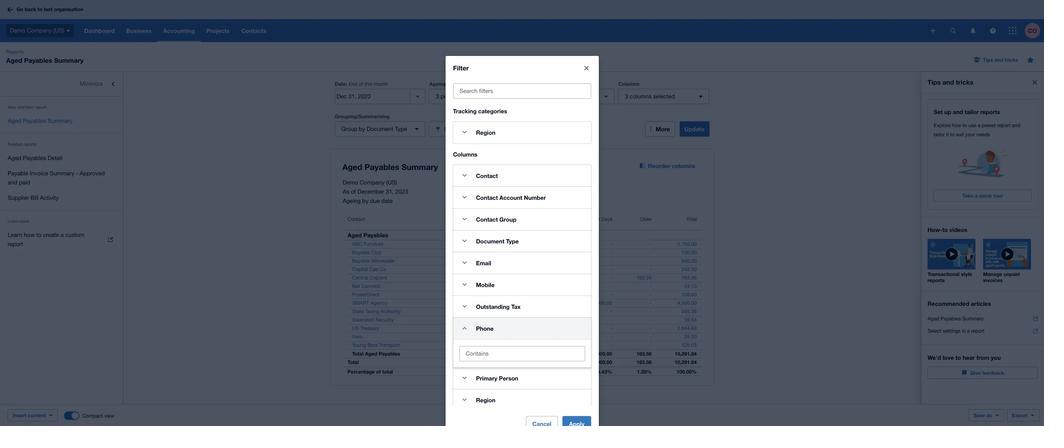 Task type: locate. For each thing, give the bounding box(es) containing it.
1 5,599.28 from the top
[[467, 351, 487, 357]]

last
[[44, 6, 52, 12]]

17 right items
[[547, 413, 553, 418]]

to right love
[[956, 354, 961, 361]]

days inside button
[[601, 217, 612, 222]]

a
[[978, 123, 981, 128], [975, 193, 978, 199], [61, 232, 64, 238], [967, 328, 970, 334]]

1 horizontal spatial 1,150.00 link
[[673, 241, 701, 248]]

learn left more
[[8, 219, 18, 224]]

1 horizontal spatial 108.60 link
[[677, 291, 701, 299]]

1 expand image from the top
[[457, 168, 472, 183]]

(us) inside popup button
[[53, 27, 64, 34]]

a inside 'learn how to create a custom report'
[[61, 232, 64, 238]]

0 vertical spatial reports
[[981, 108, 1000, 115]]

- inside button
[[591, 217, 593, 222]]

young
[[352, 343, 366, 348]]

0 horizontal spatial columns
[[630, 93, 652, 100]]

31,
[[386, 189, 394, 195]]

0 vertical spatial type
[[395, 126, 407, 132]]

2 1,150.00 from the left
[[677, 241, 697, 247]]

2 bayside from the top
[[352, 258, 370, 264]]

0 horizontal spatial ageing
[[343, 198, 361, 204]]

1 horizontal spatial 125.03
[[682, 343, 697, 348]]

1 - 30 days
[[461, 217, 487, 222]]

1 vertical spatial aged payables summary
[[928, 316, 984, 322]]

svg image up tips and tricks button
[[990, 28, 996, 34]]

0 vertical spatial demo
[[10, 27, 25, 34]]

3 left periods
[[436, 93, 439, 100]]

tips
[[983, 57, 993, 63], [928, 78, 941, 86]]

245.38 link up phone
[[467, 308, 491, 316]]

ageing inside demo company (us) as of december 31, 2023 ageing by due date
[[343, 198, 361, 204]]

showing items 1-17 of 17
[[508, 413, 565, 418]]

1 horizontal spatial group
[[500, 216, 517, 223]]

0 vertical spatial (us)
[[53, 27, 64, 34]]

month
[[374, 81, 388, 87]]

2 840.00 link from the left
[[677, 258, 701, 265]]

1 vertical spatial 5,599.28
[[467, 359, 487, 366]]

svg image inside demo company (us) popup button
[[66, 30, 70, 32]]

(us) for demo company (us)
[[53, 27, 64, 34]]

245.38 up phone
[[472, 309, 487, 315]]

tailor up "use"
[[965, 108, 979, 115]]

aged payables summary
[[8, 118, 72, 124], [928, 316, 984, 322]]

1 vertical spatial company
[[360, 179, 385, 186]]

3 inside 3 periods of 30 day button
[[436, 93, 439, 100]]

0 horizontal spatial type
[[395, 126, 407, 132]]

columns
[[630, 93, 652, 100], [672, 162, 695, 169]]

payables inside reports aged payables summary
[[24, 56, 52, 64]]

1 vertical spatial learn
[[8, 232, 22, 238]]

0 horizontal spatial 108.60 link
[[467, 291, 491, 299]]

payables up furniture
[[363, 232, 388, 239]]

2,644.60 link down outstanding
[[463, 325, 491, 333]]

1 horizontal spatial demo
[[343, 179, 358, 186]]

demo
[[10, 27, 25, 34], [343, 179, 358, 186]]

more button
[[645, 121, 675, 137]]

learn inside 'learn how to create a custom report'
[[8, 232, 22, 238]]

smart
[[352, 300, 369, 306]]

0 vertical spatial how
[[952, 123, 961, 128]]

expand image
[[457, 168, 472, 183], [457, 190, 472, 205], [457, 212, 472, 227], [457, 234, 472, 249], [457, 255, 472, 271], [457, 299, 472, 314], [457, 371, 472, 386]]

163.56 link
[[632, 274, 656, 282], [677, 274, 701, 282]]

contact up document type
[[476, 216, 498, 223]]

1-
[[543, 413, 547, 418]]

0 horizontal spatial tricks
[[956, 78, 974, 86]]

0 horizontal spatial aged payables summary
[[8, 118, 72, 124]]

reports up the recommended at right
[[928, 277, 945, 284]]

1 horizontal spatial 242.00 link
[[677, 266, 701, 274]]

840.00 for 2nd 840.00 link from the right
[[472, 258, 487, 264]]

report down learn more
[[8, 241, 23, 248]]

date left end
[[335, 81, 346, 87]]

2 2,000.00 from the top
[[593, 351, 612, 357]]

0 horizontal spatial 2,644.60 link
[[463, 325, 491, 333]]

1 vertical spatial tips and tricks
[[928, 78, 974, 86]]

learn for learn how to create a custom report
[[8, 232, 22, 238]]

how-to videos
[[928, 226, 968, 233]]

update button
[[680, 121, 710, 137]]

100.00%
[[677, 369, 697, 375]]

0 vertical spatial group
[[341, 126, 357, 132]]

summary down aged payables detail link
[[50, 170, 74, 177]]

svg image
[[7, 7, 13, 12], [1009, 27, 1017, 34], [990, 28, 996, 34]]

0 vertical spatial 2,000.00
[[593, 300, 612, 306]]

summary down minimize button
[[48, 118, 72, 124]]

close image
[[579, 60, 594, 76]]

1 horizontal spatial 3
[[625, 93, 628, 100]]

reorder columns button
[[634, 158, 701, 174]]

0 vertical spatial aged payables summary link
[[0, 113, 123, 129]]

3 expand image from the top
[[457, 393, 472, 408]]

1 horizontal spatial 2,644.60 link
[[673, 325, 701, 333]]

54.13 link up outstanding
[[470, 283, 491, 290]]

by left the due
[[362, 198, 369, 204]]

company down go back to last organisation link
[[27, 27, 52, 34]]

aged payables summary link down xero standard report
[[0, 113, 123, 129]]

245.38 down 4,500.00 link
[[682, 309, 697, 315]]

59.54 down 4,500.00 link
[[684, 317, 697, 323]]

mobile
[[476, 281, 495, 288]]

1 vertical spatial tailor
[[934, 132, 945, 138]]

set up and tailor reports
[[934, 108, 1000, 115]]

1 horizontal spatial tricks
[[1005, 57, 1018, 63]]

manage unpaid invoices
[[983, 271, 1020, 284]]

17 right 1-
[[560, 413, 565, 418]]

columns left 'selected'
[[630, 93, 652, 100]]

document down grouping/summarizing
[[367, 126, 393, 132]]

set
[[934, 108, 943, 115]]

ageing down as at the left top of page
[[343, 198, 361, 204]]

contact up aged payables
[[347, 217, 365, 222]]

0 horizontal spatial columns
[[453, 151, 478, 158]]

of left total
[[376, 369, 381, 375]]

young bros transport link
[[343, 342, 405, 349]]

0 horizontal spatial tips and tricks
[[928, 78, 974, 86]]

2 2,644.60 from the left
[[677, 326, 697, 331]]

report output element
[[343, 212, 701, 376]]

0 horizontal spatial svg image
[[7, 7, 13, 12]]

2,644.60 for 1st 2,644.60 link from right
[[677, 326, 697, 331]]

demo down go
[[10, 27, 25, 34]]

to inside 'learn how to create a custom report'
[[36, 232, 41, 238]]

54.13 link
[[470, 283, 491, 290], [680, 283, 701, 290]]

minimize
[[80, 80, 103, 87]]

1 - 30 days button
[[433, 212, 491, 230]]

date inside 'popup button'
[[542, 93, 554, 100]]

how up suit
[[952, 123, 961, 128]]

1 learn from the top
[[8, 219, 18, 224]]

(us)
[[53, 27, 64, 34], [386, 179, 397, 186]]

bayside up "capital"
[[352, 258, 370, 264]]

130.00 for second 130.00 link
[[682, 250, 697, 256]]

company inside demo company (us) as of december 31, 2023 ageing by due date
[[360, 179, 385, 186]]

1 horizontal spatial 245.38
[[682, 309, 697, 315]]

90
[[594, 217, 600, 222]]

by down grouping/summarizing
[[359, 126, 365, 132]]

61 - 90 days
[[584, 217, 612, 222]]

expand image for outstanding tax
[[457, 299, 472, 314]]

0 horizontal spatial 1,150.00
[[467, 241, 487, 247]]

0 vertical spatial 5,599.28
[[467, 351, 487, 357]]

59.54
[[474, 317, 487, 323], [684, 317, 697, 323]]

1 bayside from the top
[[352, 250, 370, 256]]

2 vertical spatial expand image
[[457, 393, 472, 408]]

59.54 for second 59.54 link from the right
[[474, 317, 487, 323]]

summary inside reports aged payables summary
[[54, 56, 84, 64]]

125.03 link up 100.00%
[[677, 342, 701, 349]]

primary
[[476, 375, 497, 382]]

2 245.38 from the left
[[682, 309, 697, 315]]

1 horizontal spatial 59.54 link
[[680, 317, 701, 324]]

xero inside xero link
[[352, 334, 362, 340]]

1 3 from the left
[[436, 93, 439, 100]]

3
[[436, 93, 439, 100], [625, 93, 628, 100]]

region for 3rd expand image from the bottom
[[476, 129, 496, 136]]

0 horizontal spatial 54.13 link
[[470, 283, 491, 290]]

december
[[358, 189, 384, 195]]

net connect link
[[343, 283, 385, 290]]

0 horizontal spatial 163.56 link
[[632, 274, 656, 282]]

1 245.38 from the left
[[472, 309, 487, 315]]

svg image left co
[[1009, 27, 1017, 34]]

date right due
[[542, 93, 554, 100]]

contact group
[[476, 216, 517, 223]]

59.54 up phone
[[474, 317, 487, 323]]

a inside button
[[975, 193, 978, 199]]

2,644.60 down outstanding
[[467, 326, 487, 331]]

1 840.00 link from the left
[[467, 258, 491, 265]]

of inside report output element
[[376, 369, 381, 375]]

central copiers link
[[343, 274, 391, 282]]

svg image
[[950, 28, 956, 34], [971, 28, 975, 34], [931, 28, 935, 33], [66, 30, 70, 32]]

0 horizontal spatial 54.13
[[474, 284, 487, 289]]

0 horizontal spatial 2,644.60
[[467, 326, 487, 331]]

0 vertical spatial xero
[[8, 105, 16, 110]]

1 horizontal spatial days
[[601, 217, 612, 222]]

svg image left go
[[7, 7, 13, 12]]

reports up aged payables detail
[[23, 142, 37, 147]]

contact account number
[[476, 194, 546, 201]]

840.00 link
[[467, 258, 491, 265], [677, 258, 701, 265]]

tailor inside explore how to use a preset report and tailor it to suit your needs
[[934, 132, 945, 138]]

and inside explore how to use a preset report and tailor it to suit your needs
[[1012, 123, 1020, 128]]

840.00
[[472, 258, 487, 264], [682, 258, 697, 264]]

co button
[[1025, 19, 1044, 42]]

of inside date : end of this month
[[359, 81, 363, 87]]

tailor left it in the top of the page
[[934, 132, 945, 138]]

insert
[[13, 413, 26, 419]]

1 horizontal spatial date
[[542, 93, 554, 100]]

copiers
[[369, 275, 387, 281]]

3 expand image from the top
[[457, 212, 472, 227]]

0 horizontal spatial 3
[[436, 93, 439, 100]]

2 learn from the top
[[8, 232, 22, 238]]

aged payables summary down xero standard report
[[8, 118, 72, 124]]

collapse image
[[457, 321, 472, 336]]

130.00 for 2nd 130.00 link from the right
[[472, 250, 487, 256]]

2 expand image from the top
[[457, 277, 472, 293]]

expand image left mobile
[[457, 277, 472, 293]]

2 163.56 link from the left
[[677, 274, 701, 282]]

1 horizontal spatial company
[[360, 179, 385, 186]]

we'd love to hear from you
[[928, 354, 1001, 361]]

total aged payables
[[352, 351, 400, 357]]

0 vertical spatial aged payables summary
[[8, 118, 72, 124]]

export
[[1012, 413, 1028, 419]]

by
[[542, 81, 548, 87]]

2 vertical spatial total
[[347, 359, 359, 366]]

company for demo company (us)
[[27, 27, 52, 34]]

5 expand image from the top
[[457, 255, 472, 271]]

2 1,150.00 link from the left
[[673, 241, 701, 248]]

transactional style reports button
[[928, 239, 976, 284]]

to inside co banner
[[38, 6, 42, 12]]

1 horizontal spatial columns
[[672, 162, 695, 169]]

5,599.28 for 2,000.00
[[467, 351, 487, 357]]

of right 1-
[[554, 413, 559, 418]]

go back to last organisation
[[16, 6, 83, 12]]

learn for learn more
[[8, 219, 18, 224]]

242.00 link up the 4,500.00
[[677, 266, 701, 274]]

capital cab co link
[[343, 266, 391, 274]]

2 region from the top
[[476, 397, 496, 404]]

how inside explore how to use a preset report and tailor it to suit your needs
[[952, 123, 961, 128]]

1 29.00 from the left
[[537, 334, 550, 340]]

payables up settings
[[941, 316, 961, 322]]

2 10,291.84 from the top
[[675, 359, 697, 366]]

1 125.03 from the left
[[472, 343, 487, 348]]

1 horizontal spatial ageing
[[429, 81, 446, 87]]

tips and tricks button
[[969, 54, 1023, 66]]

1 59.54 from the left
[[474, 317, 487, 323]]

aged payables summary link
[[0, 113, 123, 129], [928, 313, 1038, 325]]

1 163.56 link from the left
[[632, 274, 656, 282]]

1 vertical spatial 10,291.84
[[675, 359, 697, 366]]

ageing up periods
[[429, 81, 446, 87]]

payables down the transport
[[379, 351, 400, 357]]

130.00 link down total button
[[677, 249, 701, 257]]

1 vertical spatial document
[[476, 238, 505, 245]]

demo up as at the left top of page
[[343, 179, 358, 186]]

1 horizontal spatial 245.38 link
[[677, 308, 701, 316]]

125.03 down phone
[[472, 343, 487, 348]]

0 vertical spatial tricks
[[1005, 57, 1018, 63]]

2,644.60 link
[[463, 325, 491, 333], [673, 325, 701, 333]]

0 horizontal spatial how
[[24, 232, 35, 238]]

state
[[352, 309, 364, 315]]

columns up report title 'field'
[[453, 151, 478, 158]]

and inside button
[[995, 57, 1003, 63]]

demo inside popup button
[[10, 27, 25, 34]]

Report title field
[[340, 159, 622, 176]]

0 horizontal spatial 59.54 link
[[470, 317, 491, 324]]

0 vertical spatial bayside
[[352, 250, 370, 256]]

2 5,599.28 from the top
[[467, 359, 487, 366]]

demo for demo company (us) as of december 31, 2023 ageing by due date
[[343, 179, 358, 186]]

0 horizontal spatial 59.54
[[474, 317, 487, 323]]

(us) inside demo company (us) as of december 31, 2023 ageing by due date
[[386, 179, 397, 186]]

report inside 'learn how to create a custom report'
[[8, 241, 23, 248]]

1 horizontal spatial tips and tricks
[[983, 57, 1018, 63]]

2 3 from the left
[[625, 93, 628, 100]]

1 vertical spatial (us)
[[386, 179, 397, 186]]

6 expand image from the top
[[457, 299, 472, 314]]

1 130.00 from the left
[[472, 250, 487, 256]]

242.00 link
[[467, 266, 491, 274], [677, 266, 701, 274]]

1 horizontal spatial (us)
[[386, 179, 397, 186]]

1 10,291.84 from the top
[[675, 351, 697, 357]]

1 vertical spatial columns
[[672, 162, 695, 169]]

0 horizontal spatial 29.00
[[537, 334, 550, 340]]

region down primary
[[476, 397, 496, 404]]

(us) up 31,
[[386, 179, 397, 186]]

0 horizontal spatial group
[[341, 126, 357, 132]]

0 vertical spatial 30
[[468, 93, 475, 100]]

reports aged payables summary
[[6, 49, 84, 64]]

summary inside payable invoice summary - approved and paid
[[50, 170, 74, 177]]

1 horizontal spatial aged payables summary
[[928, 316, 984, 322]]

and inside payable invoice summary - approved and paid
[[8, 179, 17, 186]]

filter dialog
[[445, 56, 599, 427]]

4 expand image from the top
[[457, 234, 472, 249]]

document inside popup button
[[367, 126, 393, 132]]

powerdirect link
[[343, 291, 384, 299]]

2 vertical spatial 2,000.00
[[593, 359, 612, 366]]

1 horizontal spatial columns
[[619, 81, 640, 87]]

tips and tricks inside button
[[983, 57, 1018, 63]]

days right "90"
[[601, 217, 612, 222]]

by inside demo company (us) as of december 31, 2023 ageing by due date
[[362, 198, 369, 204]]

transport
[[379, 343, 400, 348]]

summary up in
[[963, 316, 984, 322]]

2 125.03 link from the left
[[677, 342, 701, 349]]

1 vertical spatial region
[[476, 397, 496, 404]]

1 region from the top
[[476, 129, 496, 136]]

1 2,644.60 from the left
[[467, 326, 487, 331]]

130.00 up email
[[472, 250, 487, 256]]

expand image for document type
[[457, 234, 472, 249]]

1 242.00 from the left
[[472, 267, 487, 272]]

1 vertical spatial demo
[[343, 179, 358, 186]]

days inside button
[[476, 217, 487, 222]]

1 vertical spatial aged payables summary link
[[928, 313, 1038, 325]]

invoices
[[983, 277, 1003, 284]]

0 horizontal spatial 125.03
[[472, 343, 487, 348]]

1 horizontal spatial 840.00
[[682, 258, 697, 264]]

columns for reorder
[[672, 162, 695, 169]]

abc furniture
[[352, 241, 383, 247]]

1 vertical spatial expand image
[[457, 277, 472, 293]]

a right create
[[61, 232, 64, 238]]

1 54.13 from the left
[[474, 284, 487, 289]]

130.00 down total button
[[682, 250, 697, 256]]

2 59.54 from the left
[[684, 317, 697, 323]]

swanston security
[[352, 317, 394, 323]]

108.60 up the 4,500.00
[[682, 292, 697, 298]]

learn down learn more
[[8, 232, 22, 238]]

1 245.38 link from the left
[[467, 308, 491, 316]]

columns up 3 columns selected
[[619, 81, 640, 87]]

aged payables summary up select settings in a report
[[928, 316, 984, 322]]

2 245.38 link from the left
[[677, 308, 701, 316]]

report right preset
[[997, 123, 1011, 128]]

7 expand image from the top
[[457, 371, 472, 386]]

group down account
[[500, 216, 517, 223]]

2 840.00 from the left
[[682, 258, 697, 264]]

0 vertical spatial columns
[[630, 93, 652, 100]]

1 horizontal spatial 125.03 link
[[677, 342, 701, 349]]

state taxing authority
[[352, 309, 401, 315]]

aged down bros
[[365, 351, 377, 357]]

a right take on the right of the page
[[975, 193, 978, 199]]

xero left standard
[[8, 105, 16, 110]]

2 17 from the left
[[560, 413, 565, 418]]

1 1,150.00 from the left
[[467, 241, 487, 247]]

0 horizontal spatial demo
[[10, 27, 25, 34]]

bayside wholesale
[[352, 258, 394, 264]]

2,529.00
[[530, 359, 550, 366]]

1 vertical spatial by
[[362, 198, 369, 204]]

of inside button
[[462, 93, 467, 100]]

130.00
[[472, 250, 487, 256], [682, 250, 697, 256]]

1 vertical spatial bayside
[[352, 258, 370, 264]]

document down contact group
[[476, 238, 505, 245]]

1 horizontal spatial 59.54
[[684, 317, 697, 323]]

report inside explore how to use a preset report and tailor it to suit your needs
[[997, 123, 1011, 128]]

due date button
[[524, 89, 615, 104]]

242.00
[[472, 267, 487, 272], [682, 267, 697, 272]]

to for explore how to use a preset report and tailor it to suit your needs
[[963, 123, 967, 128]]

columns inside button
[[672, 162, 695, 169]]

29.00 link up the 2,529.00
[[533, 333, 554, 341]]

242.00 down email
[[472, 267, 487, 272]]

- inside payable invoice summary - approved and paid
[[76, 170, 78, 177]]

245.38
[[472, 309, 487, 315], [682, 309, 697, 315]]

expand image for email
[[457, 255, 472, 271]]

2 expand image from the top
[[457, 190, 472, 205]]

tour
[[994, 193, 1003, 199]]

1 108.60 from the left
[[472, 292, 487, 298]]

to left create
[[36, 232, 41, 238]]

29.00 link
[[533, 333, 554, 341], [680, 333, 701, 341]]

1,150.00 link down total button
[[673, 241, 701, 248]]

payables down the reports link
[[24, 56, 52, 64]]

242.00 link up mobile
[[467, 266, 491, 274]]

document inside filter dialog
[[476, 238, 505, 245]]

1 vertical spatial xero
[[352, 334, 362, 340]]

summary
[[54, 56, 84, 64], [48, 118, 72, 124], [50, 170, 74, 177], [963, 316, 984, 322]]

2 108.60 from the left
[[682, 292, 697, 298]]

filter inside button
[[444, 126, 458, 132]]

2 130.00 from the left
[[682, 250, 697, 256]]

0 horizontal spatial days
[[476, 217, 487, 222]]

videos
[[950, 226, 968, 233]]

3 for 3 columns selected
[[625, 93, 628, 100]]

filter up "periods"
[[453, 64, 469, 72]]

5,599.28 for 2,529.00
[[467, 359, 487, 366]]

xero down us
[[352, 334, 362, 340]]

1 horizontal spatial 130.00
[[682, 250, 697, 256]]

to for go back to last organisation
[[38, 6, 42, 12]]

how for learn
[[24, 232, 35, 238]]

2 54.13 link from the left
[[680, 283, 701, 290]]

1,150.00 down total button
[[677, 241, 697, 247]]

expand image
[[457, 125, 472, 140], [457, 277, 472, 293], [457, 393, 472, 408]]

2 29.00 from the left
[[684, 334, 697, 340]]

0 vertical spatial region
[[476, 129, 496, 136]]

108.60 link down mobile
[[467, 291, 491, 299]]

group inside group by document type popup button
[[341, 126, 357, 132]]

1 horizontal spatial reports
[[928, 277, 945, 284]]

0 horizontal spatial tips
[[928, 78, 941, 86]]

and
[[995, 57, 1003, 63], [943, 78, 954, 86], [953, 108, 963, 115], [1012, 123, 1020, 128], [8, 179, 17, 186]]

1 days from the left
[[476, 217, 487, 222]]

245.38 for 1st the 245.38 link from left
[[472, 309, 487, 315]]

update
[[685, 126, 705, 133]]

group down grouping/summarizing
[[341, 126, 357, 132]]

1 horizontal spatial tailor
[[965, 108, 979, 115]]

capital
[[352, 267, 368, 272]]

1 840.00 from the left
[[472, 258, 487, 264]]

0 horizontal spatial 130.00 link
[[467, 249, 491, 257]]

aged payables detail link
[[0, 151, 123, 166]]

1 59.54 link from the left
[[470, 317, 491, 324]]

demo company (us) as of december 31, 2023 ageing by due date
[[343, 179, 408, 204]]

(us) down go back to last organisation
[[53, 27, 64, 34]]

to left "use"
[[963, 123, 967, 128]]

59.54 link up phone
[[470, 317, 491, 324]]

10,291.84
[[675, 351, 697, 357], [675, 359, 697, 366]]

select
[[928, 328, 942, 334]]

2,644.60 link down 4,500.00 link
[[673, 325, 701, 333]]

company inside popup button
[[27, 27, 52, 34]]

54.13 up the 4,500.00
[[684, 284, 697, 289]]

Search filters field
[[454, 84, 591, 98]]

125.03
[[472, 343, 487, 348], [682, 343, 697, 348]]

29.00 down 4,500.00 link
[[684, 334, 697, 340]]

1 vertical spatial date
[[542, 93, 554, 100]]

29.00 link down 4,500.00 link
[[680, 333, 701, 341]]

aged down standard
[[8, 118, 21, 124]]

1 horizontal spatial type
[[506, 238, 519, 245]]

how down more
[[24, 232, 35, 238]]

expand image for primary person
[[457, 371, 472, 386]]

1 vertical spatial 30
[[469, 217, 474, 222]]

4,500.00
[[677, 300, 697, 306]]

to for learn how to create a custom report
[[36, 232, 41, 238]]

manage unpaid invoices button
[[983, 239, 1031, 284]]

region down tracking categories
[[476, 129, 496, 136]]

Contains field
[[460, 347, 585, 361]]

2 125.03 from the left
[[682, 343, 697, 348]]

demo inside demo company (us) as of december 31, 2023 ageing by due date
[[343, 179, 358, 186]]

0 vertical spatial document
[[367, 126, 393, 132]]

2 days from the left
[[601, 217, 612, 222]]

0 vertical spatial 10,291.84
[[675, 351, 697, 357]]

125.03 up 100.00%
[[682, 343, 697, 348]]

0 vertical spatial tips and tricks
[[983, 57, 1018, 63]]

outstanding tax
[[476, 303, 521, 310]]

125.03 link down phone
[[467, 342, 491, 349]]

how inside 'learn how to create a custom report'
[[24, 232, 35, 238]]

to for we'd love to hear from you
[[956, 354, 961, 361]]

transactional style reports
[[928, 271, 972, 284]]



Task type: vqa. For each thing, say whether or not it's contained in the screenshot.


Task type: describe. For each thing, give the bounding box(es) containing it.
total button
[[656, 212, 701, 230]]

supplier bill activity link
[[0, 190, 123, 206]]

supplier bill activity
[[8, 195, 59, 201]]

bayside club
[[352, 250, 382, 256]]

us
[[352, 326, 359, 331]]

2 59.54 link from the left
[[680, 317, 701, 324]]

30 inside button
[[468, 93, 475, 100]]

reports inside transactional style reports
[[928, 277, 945, 284]]

to right it in the top of the page
[[950, 132, 955, 138]]

export button
[[1007, 410, 1040, 422]]

a inside explore how to use a preset report and tailor it to suit your needs
[[978, 123, 981, 128]]

suit
[[956, 132, 964, 138]]

840.00 for 1st 840.00 link from the right
[[682, 258, 697, 264]]

1 horizontal spatial svg image
[[990, 28, 996, 34]]

group inside filter dialog
[[500, 216, 517, 223]]

tricks inside tips and tricks button
[[1005, 57, 1018, 63]]

2 2,644.60 link from the left
[[673, 325, 701, 333]]

1 horizontal spatial aged payables summary link
[[928, 313, 1038, 325]]

xero for xero standard report
[[8, 105, 16, 110]]

select settings in a report
[[928, 328, 985, 334]]

tips inside button
[[983, 57, 993, 63]]

filter button
[[429, 121, 520, 137]]

ageing for ageing periods
[[429, 81, 446, 87]]

1 vertical spatial tips
[[928, 78, 941, 86]]

1.59%
[[637, 369, 652, 375]]

59.54 for 2nd 59.54 link from left
[[684, 317, 697, 323]]

aged up the select
[[928, 316, 939, 322]]

3 periods of 30 day button
[[429, 89, 520, 104]]

columns inside filter dialog
[[453, 151, 478, 158]]

2,644.60 for first 2,644.60 link
[[467, 326, 487, 331]]

expand image for contact account number
[[457, 190, 472, 205]]

swanston security link
[[343, 317, 398, 324]]

108.60 for second 108.60 link from right
[[472, 292, 487, 298]]

due
[[530, 93, 541, 100]]

days for 1 - 30 days
[[476, 217, 487, 222]]

3 2,000.00 from the top
[[593, 359, 612, 366]]

smart agency
[[352, 300, 387, 306]]

aged payables
[[347, 232, 388, 239]]

expand image for contact group
[[457, 212, 472, 227]]

2 130.00 link from the left
[[677, 249, 701, 257]]

1 vertical spatial total
[[352, 351, 363, 357]]

selected
[[653, 93, 675, 100]]

hear
[[963, 354, 975, 361]]

ageing for ageing by
[[524, 81, 541, 87]]

total inside button
[[686, 217, 697, 222]]

insert content button
[[8, 410, 58, 422]]

contact up the contact account number
[[476, 172, 498, 179]]

1 108.60 link from the left
[[467, 291, 491, 299]]

payable invoice summary - approved and paid link
[[0, 166, 123, 190]]

bayside for bayside wholesale
[[352, 258, 370, 264]]

xero for xero
[[352, 334, 362, 340]]

as
[[343, 189, 349, 195]]

you
[[991, 354, 1001, 361]]

(us) for demo company (us) as of december 31, 2023 ageing by due date
[[386, 179, 397, 186]]

aged up abc
[[347, 232, 362, 239]]

type inside popup button
[[395, 126, 407, 132]]

learn how to create a custom report link
[[0, 228, 123, 252]]

more
[[656, 126, 670, 133]]

demo company (us)
[[10, 27, 64, 34]]

detail
[[48, 155, 62, 161]]

contact up contact group
[[476, 194, 498, 201]]

demo for demo company (us)
[[10, 27, 25, 34]]

0 vertical spatial date
[[335, 81, 346, 87]]

filter inside dialog
[[453, 64, 469, 72]]

report right in
[[971, 328, 985, 334]]

co banner
[[0, 0, 1044, 42]]

1 130.00 link from the left
[[467, 249, 491, 257]]

125.03 for second 125.03 'link'
[[682, 343, 697, 348]]

bayside wholesale link
[[343, 258, 399, 265]]

svg image inside go back to last organisation link
[[7, 7, 13, 12]]

agency
[[370, 300, 387, 306]]

date
[[381, 198, 393, 204]]

245.38 for first the 245.38 link from right
[[682, 309, 697, 315]]

aged payables summary for the topmost aged payables summary link
[[8, 118, 72, 124]]

go back to last organisation link
[[5, 3, 88, 16]]

percentage of total
[[347, 369, 393, 375]]

document type
[[476, 238, 519, 245]]

select settings in a report link
[[928, 325, 1038, 338]]

explore how to use a preset report and tailor it to suit your needs
[[934, 123, 1020, 138]]

net connect
[[352, 284, 380, 289]]

security
[[376, 317, 394, 323]]

contact button
[[343, 212, 433, 230]]

by inside popup button
[[359, 126, 365, 132]]

it
[[946, 132, 949, 138]]

1 125.03 link from the left
[[467, 342, 491, 349]]

2 54.13 from the left
[[684, 284, 697, 289]]

2 108.60 link from the left
[[677, 291, 701, 299]]

related reports
[[8, 142, 37, 147]]

1 vertical spatial reports
[[23, 142, 37, 147]]

days for 61 - 90 days
[[601, 217, 612, 222]]

save as
[[974, 413, 992, 419]]

smart agency link
[[343, 300, 392, 307]]

central copiers
[[352, 275, 387, 281]]

custom
[[65, 232, 84, 238]]

1 expand image from the top
[[457, 125, 472, 140]]

125.03 for 1st 125.03 'link'
[[472, 343, 487, 348]]

co
[[1028, 27, 1037, 34]]

from
[[977, 354, 990, 361]]

in
[[962, 328, 966, 334]]

give feedback button
[[928, 367, 1038, 379]]

columns for 3
[[630, 93, 652, 100]]

items
[[529, 413, 541, 418]]

settings
[[943, 328, 961, 334]]

report right standard
[[35, 105, 46, 110]]

due
[[370, 198, 380, 204]]

take a quick tour button
[[934, 190, 1032, 202]]

2 242.00 from the left
[[682, 267, 697, 272]]

a right in
[[967, 328, 970, 334]]

to left videos
[[943, 226, 948, 233]]

0 vertical spatial columns
[[619, 81, 640, 87]]

2 242.00 link from the left
[[677, 266, 701, 274]]

categories
[[478, 107, 507, 114]]

learn more
[[8, 219, 29, 224]]

aged payables summary for the right aged payables summary link
[[928, 316, 984, 322]]

aged down related
[[8, 155, 21, 161]]

2 29.00 link from the left
[[680, 333, 701, 341]]

group by document type
[[341, 126, 407, 132]]

bayside for bayside club
[[352, 250, 370, 256]]

3 for 3 periods of 30 day
[[436, 93, 439, 100]]

1 2,000.00 from the top
[[593, 300, 612, 306]]

1 1,150.00 link from the left
[[463, 241, 491, 248]]

authority
[[381, 309, 401, 315]]

1 242.00 link from the left
[[467, 266, 491, 274]]

reports
[[6, 49, 24, 55]]

company for demo company (us) as of december 31, 2023 ageing by due date
[[360, 179, 385, 186]]

up
[[945, 108, 951, 115]]

give
[[971, 370, 981, 376]]

1 54.13 link from the left
[[470, 283, 491, 290]]

go
[[16, 6, 23, 12]]

primary person
[[476, 375, 518, 382]]

powerdirect
[[352, 292, 379, 298]]

contact inside button
[[347, 217, 365, 222]]

type inside filter dialog
[[506, 238, 519, 245]]

how for explore
[[952, 123, 961, 128]]

of inside demo company (us) as of december 31, 2023 ageing by due date
[[351, 189, 356, 195]]

older button
[[617, 212, 656, 230]]

net
[[352, 284, 360, 289]]

compact
[[82, 413, 103, 419]]

payables down xero standard report
[[23, 118, 46, 124]]

1 17 from the left
[[547, 413, 553, 418]]

1 2,644.60 link from the left
[[463, 325, 491, 333]]

19.43%
[[595, 369, 612, 375]]

take
[[963, 193, 974, 199]]

1 vertical spatial tricks
[[956, 78, 974, 86]]

account
[[500, 194, 522, 201]]

tax
[[511, 303, 521, 310]]

create
[[43, 232, 59, 238]]

cab
[[369, 267, 378, 272]]

payables up invoice
[[23, 155, 46, 161]]

furniture
[[364, 241, 383, 247]]

reorder
[[648, 162, 670, 169]]

this
[[365, 81, 372, 87]]

30 inside button
[[469, 217, 474, 222]]

108.60 for first 108.60 link from the right
[[682, 292, 697, 298]]

region for third expand image from the top
[[476, 397, 496, 404]]

1 29.00 link from the left
[[533, 333, 554, 341]]

expand image for contact
[[457, 168, 472, 183]]

your
[[965, 132, 975, 138]]

wholesale
[[371, 258, 394, 264]]

- inside button
[[465, 217, 467, 222]]

3 columns selected
[[625, 93, 675, 100]]

related
[[8, 142, 22, 147]]

2 horizontal spatial svg image
[[1009, 27, 1017, 34]]

total
[[382, 369, 393, 375]]

2 horizontal spatial reports
[[981, 108, 1000, 115]]

state taxing authority link
[[343, 308, 405, 316]]

Select end date field
[[335, 89, 410, 104]]

aged inside reports aged payables summary
[[6, 56, 22, 64]]

take a quick tour
[[963, 193, 1003, 199]]

reports link
[[3, 48, 27, 56]]

outstanding
[[476, 303, 510, 310]]

taxing
[[365, 309, 379, 315]]

older
[[640, 217, 652, 222]]



